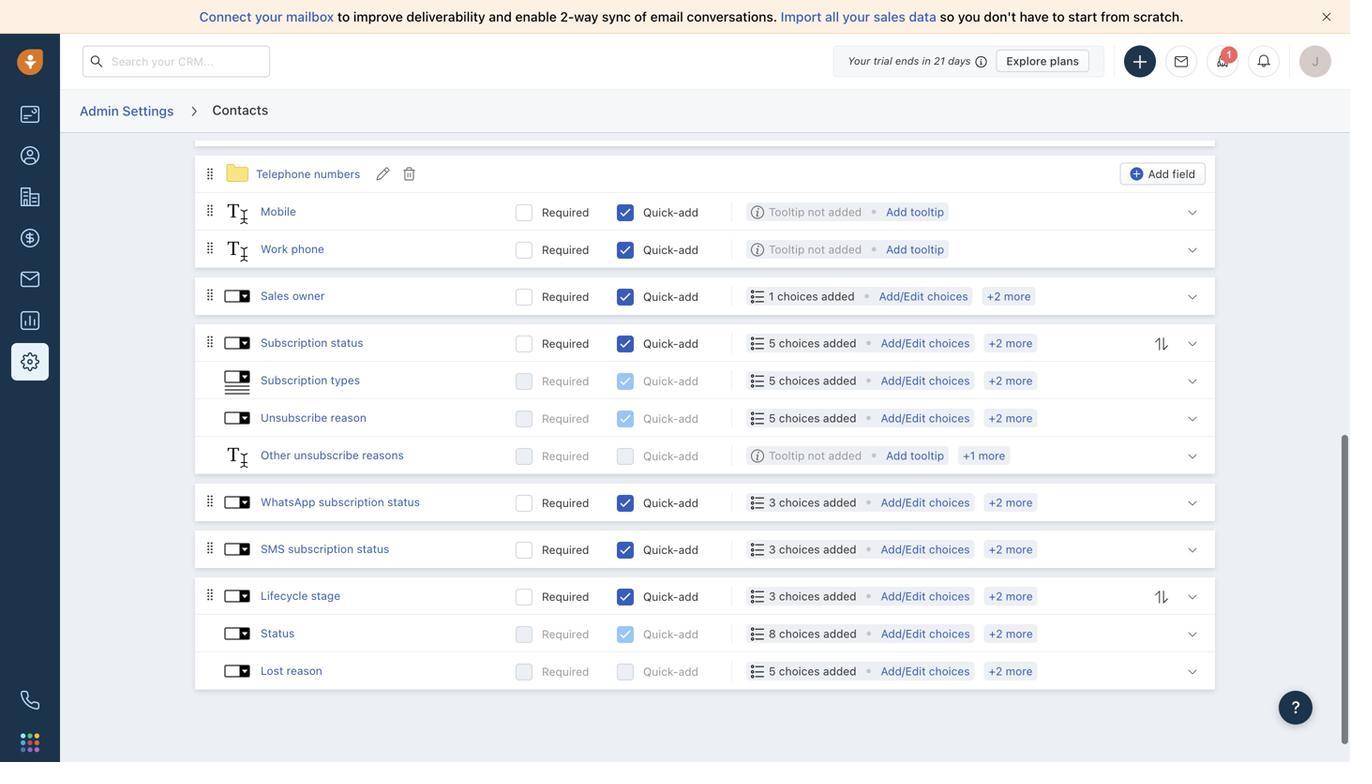 Task type: vqa. For each thing, say whether or not it's contained in the screenshot.
the end
no



Task type: describe. For each thing, give the bounding box(es) containing it.
ends
[[896, 55, 920, 67]]

+2 more link for unsubscribe reason
[[989, 412, 1033, 425]]

add/edit choices link for unsubscribe reason
[[881, 409, 970, 428]]

sales
[[261, 289, 289, 302]]

required for sms subscription status
[[542, 544, 590, 557]]

3 choices added for lifecycle stage
[[769, 590, 857, 603]]

add/edit for subscription types
[[881, 374, 926, 387]]

add/edit for whatsapp subscription status
[[881, 496, 926, 509]]

not for choices
[[808, 449, 826, 462]]

5 for lost reason
[[769, 665, 776, 678]]

8 choices added
[[769, 627, 857, 641]]

1 not from the top
[[808, 205, 826, 218]]

add/edit for unsubscribe reason
[[881, 412, 926, 425]]

add/edit choices for lifecycle stage
[[881, 590, 971, 603]]

3 for whatsapp subscription status
[[769, 496, 776, 509]]

1 tooltip not added from the top
[[769, 205, 862, 218]]

whatsapp
[[261, 496, 316, 509]]

2-
[[560, 9, 574, 24]]

quick- for subscription status
[[644, 337, 679, 350]]

more for sms subscription status
[[1006, 543, 1033, 556]]

unsubscribe
[[294, 449, 359, 462]]

not for not
[[808, 243, 826, 256]]

admin
[[80, 103, 119, 118]]

form dropdown image for sms subscription status
[[223, 536, 251, 564]]

form dropdown image for lost reason
[[223, 658, 251, 686]]

whatsapp subscription status
[[261, 496, 420, 509]]

21
[[934, 55, 946, 67]]

tooltip for tooltip
[[911, 243, 945, 256]]

reason for lost reason
[[287, 665, 323, 678]]

email
[[651, 9, 684, 24]]

form dropdown image for sales owner
[[223, 282, 251, 310]]

explore plans link
[[997, 50, 1090, 72]]

add/edit choices for subscription status
[[881, 337, 970, 350]]

+1 more
[[964, 449, 1006, 462]]

import
[[781, 9, 822, 24]]

+2 more link for subscription types
[[989, 374, 1033, 387]]

1 to from the left
[[338, 9, 350, 24]]

quick-add for sms subscription status
[[644, 544, 699, 557]]

quick- for sms subscription status
[[644, 544, 679, 557]]

phone element
[[11, 682, 49, 720]]

lost
[[261, 665, 283, 678]]

required for work phone
[[542, 243, 590, 256]]

and
[[489, 9, 512, 24]]

quick- for sales owner
[[644, 290, 679, 303]]

2 your from the left
[[843, 9, 871, 24]]

required for status
[[542, 628, 590, 641]]

more for lost reason
[[1006, 665, 1033, 678]]

sales
[[874, 9, 906, 24]]

numbers
[[314, 167, 361, 180]]

form multi_select_dropdown image
[[223, 369, 251, 397]]

tooltip for choices
[[911, 449, 945, 462]]

quick- for status
[[644, 628, 679, 641]]

add for subscription types
[[679, 375, 699, 388]]

3 for lifecycle stage
[[769, 590, 776, 603]]

required for lost reason
[[542, 665, 590, 679]]

+2 more for sms subscription status
[[989, 543, 1033, 556]]

sales owner
[[261, 289, 325, 302]]

8
[[769, 627, 776, 641]]

form dropdown image for lifecycle stage
[[223, 582, 251, 611]]

form text image for unsubscribe reason
[[223, 444, 251, 472]]

work
[[261, 242, 288, 256]]

1 add tooltip from the top
[[887, 205, 945, 218]]

+2 more for lost reason
[[989, 665, 1033, 678]]

admin settings
[[80, 103, 174, 118]]

1 for 1 choices added
[[769, 290, 774, 303]]

telephone numbers
[[256, 167, 361, 180]]

ui drag handle image for subscription status
[[205, 335, 216, 348]]

+2 more for unsubscribe reason
[[989, 412, 1033, 425]]

+2 more link for sms subscription status
[[989, 543, 1033, 556]]

mailbox
[[286, 9, 334, 24]]

quick- for subscription types
[[644, 375, 679, 388]]

add inside button
[[1149, 167, 1170, 180]]

ui drag handle image for sales owner
[[205, 288, 216, 301]]

don't
[[984, 9, 1017, 24]]

status for whatsapp subscription status
[[388, 496, 420, 509]]

explore
[[1007, 54, 1048, 68]]

owner
[[293, 289, 325, 302]]

+2 more link for subscription status
[[989, 337, 1033, 350]]

types
[[331, 374, 360, 387]]

1 add tooltip link from the top
[[887, 203, 945, 221]]

add/edit choices link for lost reason
[[881, 662, 970, 681]]

+2 more for subscription status
[[989, 337, 1033, 350]]

contacts
[[212, 102, 268, 118]]

added for sms subscription status
[[824, 543, 857, 556]]

add/edit for lost reason
[[881, 665, 926, 678]]

add tooltip for add/edit
[[887, 449, 945, 462]]

subscription for whatsapp
[[319, 496, 384, 509]]

1 tooltip from the top
[[911, 205, 945, 218]]

send email image
[[1175, 56, 1189, 68]]

more for status
[[1007, 627, 1034, 641]]

0 vertical spatial status
[[331, 336, 364, 349]]

more for lifecycle stage
[[1006, 590, 1033, 603]]

you
[[959, 9, 981, 24]]

unsubscribe
[[261, 411, 328, 424]]

work phone
[[261, 242, 325, 256]]

5 choices added for subscription status
[[769, 337, 857, 350]]

add for sales owner
[[679, 290, 699, 303]]

added for sales owner
[[822, 290, 855, 303]]

added for unsubscribe reason
[[824, 412, 857, 425]]

sms subscription status
[[261, 543, 390, 556]]

other unsubscribe reasons
[[261, 449, 404, 462]]

quick-add for status
[[644, 628, 699, 641]]

more for unsubscribe reason
[[1006, 412, 1033, 425]]

lifecycle stage
[[261, 589, 341, 603]]

freshworks switcher image
[[21, 734, 39, 753]]

+1
[[964, 449, 976, 462]]

connect your mailbox to improve deliverability and enable 2-way sync of email conversations. import all your sales data so you don't have to start from scratch.
[[199, 9, 1184, 24]]

+2 for sms subscription status
[[989, 543, 1003, 556]]

conversations.
[[687, 9, 778, 24]]

days
[[949, 55, 971, 67]]

in
[[923, 55, 931, 67]]

your trial ends in 21 days
[[848, 55, 971, 67]]

unsubscribe reason
[[261, 411, 367, 424]]

subscription types
[[261, 374, 360, 387]]

mobile
[[261, 205, 296, 218]]

form text image
[[223, 200, 251, 228]]

field
[[1173, 167, 1196, 180]]

quick- for lost reason
[[644, 665, 679, 679]]

explore plans
[[1007, 54, 1080, 68]]

quick-add for work phone
[[644, 243, 699, 256]]

required for other unsubscribe reasons
[[542, 450, 590, 463]]

tooltip not added for not
[[769, 243, 862, 256]]

required for subscription status
[[542, 337, 590, 350]]

+2 more for subscription types
[[989, 374, 1033, 387]]

subscription for sms
[[288, 543, 354, 556]]

trial
[[874, 55, 893, 67]]



Task type: locate. For each thing, give the bounding box(es) containing it.
other
[[261, 449, 291, 462]]

1 subscription from the top
[[261, 336, 328, 349]]

required for lifecycle stage
[[542, 590, 590, 604]]

9 add from the top
[[679, 544, 699, 557]]

+1 more link
[[964, 449, 1006, 462]]

1 vertical spatial tooltip
[[769, 243, 805, 256]]

ui drag handle image
[[205, 167, 216, 180], [205, 204, 216, 217], [205, 288, 216, 301]]

+2 more link for lifecycle stage
[[989, 590, 1033, 603]]

subscription up stage
[[288, 543, 354, 556]]

required for whatsapp subscription status
[[542, 497, 590, 510]]

+2 more for lifecycle stage
[[989, 590, 1033, 603]]

0 horizontal spatial to
[[338, 9, 350, 24]]

subscription up unsubscribe
[[261, 374, 328, 387]]

form text image left other
[[223, 444, 251, 472]]

form dropdown image left whatsapp
[[223, 489, 251, 517]]

0 vertical spatial not
[[808, 205, 826, 218]]

7 required from the top
[[542, 450, 590, 463]]

1 form dropdown image from the top
[[223, 329, 251, 357]]

1 vertical spatial 3 choices added
[[769, 543, 857, 556]]

0 vertical spatial add tooltip
[[887, 205, 945, 218]]

3 ui drag handle image from the top
[[205, 288, 216, 301]]

way
[[574, 9, 599, 24]]

12 quick-add from the top
[[644, 665, 699, 679]]

2 add from the top
[[679, 243, 699, 256]]

4 ui drag handle image from the top
[[205, 542, 216, 555]]

4 quick-add from the top
[[644, 337, 699, 350]]

subscription down other unsubscribe reasons
[[319, 496, 384, 509]]

5 choices added for unsubscribe reason
[[769, 412, 857, 425]]

9 required from the top
[[542, 544, 590, 557]]

2 vertical spatial add tooltip link
[[887, 446, 945, 465]]

reason right the lost
[[287, 665, 323, 678]]

+2 for subscription status
[[989, 337, 1003, 350]]

1 horizontal spatial your
[[843, 9, 871, 24]]

7 quick-add from the top
[[644, 450, 699, 463]]

subscription status
[[261, 336, 364, 349]]

6 quick-add from the top
[[644, 412, 699, 425]]

form dropdown image for status
[[223, 620, 251, 648]]

+2 more
[[987, 290, 1032, 303], [989, 337, 1033, 350], [989, 374, 1033, 387], [989, 412, 1033, 425], [989, 496, 1033, 509], [989, 543, 1033, 556], [989, 590, 1033, 603], [989, 627, 1034, 641], [989, 665, 1033, 678]]

lifecycle
[[261, 589, 308, 603]]

add/edit choices for status
[[882, 627, 971, 641]]

0 vertical spatial 3 choices added
[[769, 496, 857, 509]]

sms
[[261, 543, 285, 556]]

1 required from the top
[[542, 206, 590, 219]]

5 required from the top
[[542, 375, 590, 388]]

4 5 from the top
[[769, 665, 776, 678]]

3 tooltip not added from the top
[[769, 449, 862, 462]]

add for other unsubscribe reasons
[[887, 449, 908, 462]]

add tooltip
[[887, 205, 945, 218], [887, 243, 945, 256], [887, 449, 945, 462]]

add/edit choices for lost reason
[[881, 665, 970, 678]]

0 vertical spatial form text image
[[223, 115, 251, 143]]

scratch.
[[1134, 9, 1184, 24]]

1 5 from the top
[[769, 337, 776, 350]]

5 add from the top
[[679, 375, 699, 388]]

1 vertical spatial subscription
[[261, 374, 328, 387]]

tooltip not added for choices
[[769, 449, 862, 462]]

+2 for whatsapp subscription status
[[989, 496, 1003, 509]]

2 vertical spatial add tooltip
[[887, 449, 945, 462]]

+2 more link for status
[[989, 627, 1034, 641]]

add/edit choices link for sales owner
[[880, 287, 969, 306]]

add tooltip link
[[887, 203, 945, 221], [887, 240, 945, 259], [887, 446, 945, 465]]

subscription
[[261, 336, 328, 349], [261, 374, 328, 387]]

reason for unsubscribe reason
[[331, 411, 367, 424]]

1 vertical spatial add tooltip
[[887, 243, 945, 256]]

add
[[679, 206, 699, 219], [679, 243, 699, 256], [679, 290, 699, 303], [679, 337, 699, 350], [679, 375, 699, 388], [679, 412, 699, 425], [679, 450, 699, 463], [679, 497, 699, 510], [679, 544, 699, 557], [679, 590, 699, 604], [679, 628, 699, 641], [679, 665, 699, 679]]

1 3 choices added from the top
[[769, 496, 857, 509]]

form dropdown image left sms
[[223, 536, 251, 564]]

phone
[[291, 242, 325, 256]]

0 vertical spatial tooltip
[[769, 205, 805, 218]]

9 quick- from the top
[[644, 544, 679, 557]]

2 tooltip not added from the top
[[769, 243, 862, 256]]

3
[[769, 496, 776, 509], [769, 543, 776, 556], [769, 590, 776, 603]]

required for subscription types
[[542, 375, 590, 388]]

3 required from the top
[[542, 290, 590, 303]]

1 choices added
[[769, 290, 855, 303]]

3 5 choices added from the top
[[769, 412, 857, 425]]

1 horizontal spatial to
[[1053, 9, 1065, 24]]

1 tooltip from the top
[[769, 205, 805, 218]]

1 vertical spatial 1
[[769, 290, 774, 303]]

3 choices added for sms subscription status
[[769, 543, 857, 556]]

ui drag handle image left sales
[[205, 288, 216, 301]]

2 form dropdown image from the top
[[223, 404, 251, 432]]

11 required from the top
[[542, 628, 590, 641]]

quick-
[[644, 206, 679, 219], [644, 243, 679, 256], [644, 290, 679, 303], [644, 337, 679, 350], [644, 375, 679, 388], [644, 412, 679, 425], [644, 450, 679, 463], [644, 497, 679, 510], [644, 544, 679, 557], [644, 590, 679, 604], [644, 628, 679, 641], [644, 665, 679, 679]]

3 tooltip from the top
[[769, 449, 805, 462]]

add tooltip link for add/edit
[[887, 446, 945, 465]]

add/edit choices for whatsapp subscription status
[[881, 496, 971, 509]]

0 vertical spatial 3
[[769, 496, 776, 509]]

+2
[[987, 290, 1001, 303], [989, 337, 1003, 350], [989, 374, 1003, 387], [989, 412, 1003, 425], [989, 496, 1003, 509], [989, 543, 1003, 556], [989, 590, 1003, 603], [989, 627, 1003, 641], [989, 665, 1003, 678]]

0 vertical spatial ui drag handle image
[[205, 167, 216, 180]]

reason
[[331, 411, 367, 424], [287, 665, 323, 678]]

add/edit choices link for sms subscription status
[[881, 540, 971, 559]]

2 5 from the top
[[769, 374, 776, 387]]

2 tooltip from the top
[[911, 243, 945, 256]]

1 vertical spatial add tooltip link
[[887, 240, 945, 259]]

plans
[[1051, 54, 1080, 68]]

add field button
[[1121, 163, 1206, 185]]

ui drag handle image for mobile
[[205, 204, 216, 217]]

subscription for subscription types
[[261, 374, 328, 387]]

2 vertical spatial 3
[[769, 590, 776, 603]]

status for sms subscription status
[[357, 543, 390, 556]]

6 add from the top
[[679, 412, 699, 425]]

11 quick-add from the top
[[644, 628, 699, 641]]

5 quick- from the top
[[644, 375, 679, 388]]

0 horizontal spatial your
[[255, 9, 283, 24]]

5 choices added for subscription types
[[769, 374, 857, 387]]

quick-add for unsubscribe reason
[[644, 412, 699, 425]]

choices
[[778, 290, 819, 303], [928, 290, 969, 303], [779, 337, 820, 350], [929, 337, 970, 350], [779, 374, 820, 387], [929, 374, 970, 387], [779, 412, 820, 425], [929, 412, 970, 425], [779, 496, 820, 509], [930, 496, 971, 509], [779, 543, 820, 556], [930, 543, 971, 556], [779, 590, 820, 603], [930, 590, 971, 603], [780, 627, 821, 641], [930, 627, 971, 641], [779, 665, 820, 678], [929, 665, 970, 678]]

settings
[[122, 103, 174, 118]]

4 form dropdown image from the top
[[223, 620, 251, 648]]

0 vertical spatial subscription
[[319, 496, 384, 509]]

form dropdown image left the status
[[223, 620, 251, 648]]

2 add tooltip from the top
[[887, 243, 945, 256]]

required for unsubscribe reason
[[542, 412, 590, 425]]

10 required from the top
[[542, 590, 590, 604]]

required for mobile
[[542, 206, 590, 219]]

add/edit choices link for subscription types
[[881, 371, 970, 390]]

reasons
[[362, 449, 404, 462]]

not
[[808, 205, 826, 218], [808, 243, 826, 256], [808, 449, 826, 462]]

close image
[[1323, 12, 1332, 22]]

+2 more for whatsapp subscription status
[[989, 496, 1033, 509]]

quick-add for lifecycle stage
[[644, 590, 699, 604]]

status down whatsapp subscription status
[[357, 543, 390, 556]]

3 quick- from the top
[[644, 290, 679, 303]]

2 vertical spatial not
[[808, 449, 826, 462]]

3 add tooltip link from the top
[[887, 446, 945, 465]]

add/edit choices link for status
[[882, 625, 971, 643]]

added for other unsubscribe reasons
[[829, 449, 862, 462]]

0 vertical spatial subscription
[[261, 336, 328, 349]]

tooltip for 5
[[769, 449, 805, 462]]

4 required from the top
[[542, 337, 590, 350]]

10 add from the top
[[679, 590, 699, 604]]

add for sms subscription status
[[679, 544, 699, 557]]

0 vertical spatial tooltip
[[911, 205, 945, 218]]

quick- for other unsubscribe reasons
[[644, 450, 679, 463]]

lost reason
[[261, 665, 323, 678]]

6 required from the top
[[542, 412, 590, 425]]

1 ui drag handle image from the top
[[205, 241, 216, 255]]

to
[[338, 9, 350, 24], [1053, 9, 1065, 24]]

5
[[769, 337, 776, 350], [769, 374, 776, 387], [769, 412, 776, 425], [769, 665, 776, 678]]

1 vertical spatial status
[[388, 496, 420, 509]]

status
[[261, 627, 295, 640]]

tooltip for tooltip
[[769, 243, 805, 256]]

1 your from the left
[[255, 9, 283, 24]]

add/edit choices for subscription types
[[881, 374, 970, 387]]

form dropdown image for subscription status
[[223, 329, 251, 357]]

3 5 from the top
[[769, 412, 776, 425]]

2 not from the top
[[808, 243, 826, 256]]

1 vertical spatial reason
[[287, 665, 323, 678]]

0 vertical spatial add tooltip link
[[887, 203, 945, 221]]

+2 for sales owner
[[987, 290, 1001, 303]]

deliverability
[[407, 9, 486, 24]]

add for status
[[679, 628, 699, 641]]

2 5 choices added from the top
[[769, 374, 857, 387]]

12 quick- from the top
[[644, 665, 679, 679]]

tooltip not added
[[769, 205, 862, 218], [769, 243, 862, 256], [769, 449, 862, 462]]

5 quick-add from the top
[[644, 375, 699, 388]]

7 quick- from the top
[[644, 450, 679, 463]]

+2 more for sales owner
[[987, 290, 1032, 303]]

7 add from the top
[[679, 450, 699, 463]]

ui drag handle image
[[205, 241, 216, 255], [205, 335, 216, 348], [205, 495, 216, 508], [205, 542, 216, 555], [205, 589, 216, 602]]

more
[[1005, 290, 1032, 303], [1006, 337, 1033, 350], [1006, 374, 1033, 387], [1006, 412, 1033, 425], [979, 449, 1006, 462], [1006, 496, 1033, 509], [1006, 543, 1033, 556], [1006, 590, 1033, 603], [1007, 627, 1034, 641], [1006, 665, 1033, 678]]

3 form dropdown image from the top
[[223, 582, 251, 611]]

2 quick- from the top
[[644, 243, 679, 256]]

telephone
[[256, 167, 311, 180]]

status down reasons
[[388, 496, 420, 509]]

add/edit
[[880, 290, 925, 303], [881, 337, 926, 350], [881, 374, 926, 387], [881, 412, 926, 425], [881, 496, 926, 509], [881, 543, 926, 556], [881, 590, 926, 603], [882, 627, 927, 641], [881, 665, 926, 678]]

form dropdown image left 'lifecycle'
[[223, 582, 251, 611]]

10 quick-add from the top
[[644, 590, 699, 604]]

8 required from the top
[[542, 497, 590, 510]]

1 inside 1 link
[[1227, 49, 1233, 61]]

all
[[826, 9, 840, 24]]

4 add from the top
[[679, 337, 699, 350]]

2 form dropdown image from the top
[[223, 536, 251, 564]]

0 horizontal spatial 1
[[769, 290, 774, 303]]

start
[[1069, 9, 1098, 24]]

2 form text image from the top
[[223, 237, 251, 265]]

form dropdown image down form multi_select_dropdown icon
[[223, 404, 251, 432]]

+2 for lifecycle stage
[[989, 590, 1003, 603]]

3 3 from the top
[[769, 590, 776, 603]]

quick-add for other unsubscribe reasons
[[644, 450, 699, 463]]

1 ui drag handle image from the top
[[205, 167, 216, 180]]

form dropdown image up form multi_select_dropdown icon
[[223, 329, 251, 357]]

add/edit choices
[[880, 290, 969, 303], [881, 337, 970, 350], [881, 374, 970, 387], [881, 412, 970, 425], [881, 496, 971, 509], [881, 543, 971, 556], [881, 590, 971, 603], [882, 627, 971, 641], [881, 665, 970, 678]]

3 not from the top
[[808, 449, 826, 462]]

0 vertical spatial reason
[[331, 411, 367, 424]]

1 horizontal spatial 1
[[1227, 49, 1233, 61]]

1 3 from the top
[[769, 496, 776, 509]]

2 3 choices added from the top
[[769, 543, 857, 556]]

add for work phone
[[679, 243, 699, 256]]

admin settings link
[[79, 96, 175, 126]]

so
[[940, 9, 955, 24]]

3 for sms subscription status
[[769, 543, 776, 556]]

1 vertical spatial tooltip not added
[[769, 243, 862, 256]]

4 5 choices added from the top
[[769, 665, 857, 678]]

2 ui drag handle image from the top
[[205, 335, 216, 348]]

0 vertical spatial tooltip not added
[[769, 205, 862, 218]]

3 add tooltip from the top
[[887, 449, 945, 462]]

11 quick- from the top
[[644, 628, 679, 641]]

add for unsubscribe reason
[[679, 412, 699, 425]]

added
[[829, 205, 862, 218], [829, 243, 862, 256], [822, 290, 855, 303], [824, 337, 857, 350], [824, 374, 857, 387], [824, 412, 857, 425], [829, 449, 862, 462], [824, 496, 857, 509], [824, 543, 857, 556], [824, 590, 857, 603], [824, 627, 857, 641], [824, 665, 857, 678]]

1 vertical spatial tooltip
[[911, 243, 945, 256]]

from
[[1101, 9, 1130, 24]]

3 form dropdown image from the top
[[223, 489, 251, 517]]

10 quick- from the top
[[644, 590, 679, 604]]

5 choices added
[[769, 337, 857, 350], [769, 374, 857, 387], [769, 412, 857, 425], [769, 665, 857, 678]]

add for subscription status
[[679, 337, 699, 350]]

1 vertical spatial ui drag handle image
[[205, 204, 216, 217]]

enable
[[516, 9, 557, 24]]

2 to from the left
[[1053, 9, 1065, 24]]

more for other unsubscribe reasons
[[979, 449, 1006, 462]]

to right mailbox on the left of the page
[[338, 9, 350, 24]]

9 quick-add from the top
[[644, 544, 699, 557]]

your
[[848, 55, 871, 67]]

2 vertical spatial tooltip not added
[[769, 449, 862, 462]]

1 form text image from the top
[[223, 115, 251, 143]]

subscription for subscription status
[[261, 336, 328, 349]]

add for lifecycle stage
[[679, 590, 699, 604]]

form dropdown image left sales
[[223, 282, 251, 310]]

ui drag handle image left form text image
[[205, 204, 216, 217]]

0 horizontal spatial reason
[[287, 665, 323, 678]]

2 vertical spatial form text image
[[223, 444, 251, 472]]

8 add from the top
[[679, 497, 699, 510]]

6 quick- from the top
[[644, 412, 679, 425]]

ui drag handle image down the contacts
[[205, 167, 216, 180]]

add field
[[1149, 167, 1196, 180]]

1 vertical spatial form text image
[[223, 237, 251, 265]]

2 vertical spatial status
[[357, 543, 390, 556]]

form text image left work
[[223, 237, 251, 265]]

3 ui drag handle image from the top
[[205, 495, 216, 508]]

tooltip
[[911, 205, 945, 218], [911, 243, 945, 256], [911, 449, 945, 462]]

+2 more for status
[[989, 627, 1034, 641]]

subscription up subscription types
[[261, 336, 328, 349]]

form dropdown image
[[223, 329, 251, 357], [223, 536, 251, 564], [223, 582, 251, 611]]

added for whatsapp subscription status
[[824, 496, 857, 509]]

2 ui drag handle image from the top
[[205, 204, 216, 217]]

2 add tooltip link from the top
[[887, 240, 945, 259]]

11 add from the top
[[679, 628, 699, 641]]

0 vertical spatial 1
[[1227, 49, 1233, 61]]

your left mailbox on the left of the page
[[255, 9, 283, 24]]

3 add from the top
[[679, 290, 699, 303]]

quick- for work phone
[[644, 243, 679, 256]]

sync
[[602, 9, 631, 24]]

to left the start
[[1053, 9, 1065, 24]]

phone image
[[21, 691, 39, 710]]

telephone numbers link
[[256, 166, 361, 182]]

add for mobile
[[887, 205, 908, 218]]

1 quick-add from the top
[[644, 206, 699, 219]]

required
[[542, 206, 590, 219], [542, 243, 590, 256], [542, 290, 590, 303], [542, 337, 590, 350], [542, 375, 590, 388], [542, 412, 590, 425], [542, 450, 590, 463], [542, 497, 590, 510], [542, 544, 590, 557], [542, 590, 590, 604], [542, 628, 590, 641], [542, 665, 590, 679]]

2 vertical spatial ui drag handle image
[[205, 288, 216, 301]]

2 vertical spatial 3 choices added
[[769, 590, 857, 603]]

add
[[1149, 167, 1170, 180], [887, 205, 908, 218], [887, 243, 908, 256], [887, 449, 908, 462]]

3 choices added
[[769, 496, 857, 509], [769, 543, 857, 556], [769, 590, 857, 603]]

3 tooltip from the top
[[911, 449, 945, 462]]

add/edit choices for sales owner
[[880, 290, 969, 303]]

2 tooltip from the top
[[769, 243, 805, 256]]

1 horizontal spatial reason
[[331, 411, 367, 424]]

1 link
[[1207, 45, 1239, 77]]

added for mobile
[[829, 205, 862, 218]]

form text image
[[223, 115, 251, 143], [223, 237, 251, 265], [223, 444, 251, 472]]

12 required from the top
[[542, 665, 590, 679]]

of
[[635, 9, 647, 24]]

+2 for subscription types
[[989, 374, 1003, 387]]

Search your CRM... text field
[[83, 45, 270, 77]]

quick-add for lost reason
[[644, 665, 699, 679]]

2 subscription from the top
[[261, 374, 328, 387]]

2 quick-add from the top
[[644, 243, 699, 256]]

form text image up form text image
[[223, 115, 251, 143]]

1 vertical spatial 3
[[769, 543, 776, 556]]

0 vertical spatial form dropdown image
[[223, 329, 251, 357]]

ui drag handle image for lifecycle stage
[[205, 589, 216, 602]]

2 3 from the top
[[769, 543, 776, 556]]

reason down types
[[331, 411, 367, 424]]

1 vertical spatial form dropdown image
[[223, 536, 251, 564]]

form dropdown image left the lost
[[223, 658, 251, 686]]

connect
[[199, 9, 252, 24]]

connect your mailbox link
[[199, 9, 338, 24]]

improve
[[354, 9, 403, 24]]

add/edit choices link for subscription status
[[881, 334, 970, 353]]

quick-add
[[644, 206, 699, 219], [644, 243, 699, 256], [644, 290, 699, 303], [644, 337, 699, 350], [644, 375, 699, 388], [644, 412, 699, 425], [644, 450, 699, 463], [644, 497, 699, 510], [644, 544, 699, 557], [644, 590, 699, 604], [644, 628, 699, 641], [644, 665, 699, 679]]

3 3 choices added from the top
[[769, 590, 857, 603]]

stage
[[311, 589, 341, 603]]

add/edit choices link
[[880, 287, 969, 306], [881, 334, 970, 353], [881, 371, 970, 390], [881, 409, 970, 428], [881, 493, 971, 512], [881, 540, 971, 559], [881, 587, 971, 606], [882, 625, 971, 643], [881, 662, 970, 681]]

form text image for mobile
[[223, 237, 251, 265]]

add for mobile
[[679, 206, 699, 219]]

add/edit for sms subscription status
[[881, 543, 926, 556]]

added for subscription types
[[824, 374, 857, 387]]

5 ui drag handle image from the top
[[205, 589, 216, 602]]

your right all
[[843, 9, 871, 24]]

form dropdown image for unsubscribe reason
[[223, 404, 251, 432]]

8 quick-add from the top
[[644, 497, 699, 510]]

quick-add for mobile
[[644, 206, 699, 219]]

add for other unsubscribe reasons
[[679, 450, 699, 463]]

2 vertical spatial tooltip
[[911, 449, 945, 462]]

add/edit for sales owner
[[880, 290, 925, 303]]

1 vertical spatial not
[[808, 243, 826, 256]]

4 quick- from the top
[[644, 337, 679, 350]]

1
[[1227, 49, 1233, 61], [769, 290, 774, 303]]

form dropdown image
[[223, 282, 251, 310], [223, 404, 251, 432], [223, 489, 251, 517], [223, 620, 251, 648], [223, 658, 251, 686]]

import all your sales data link
[[781, 9, 940, 24]]

have
[[1020, 9, 1049, 24]]

2 vertical spatial tooltip
[[769, 449, 805, 462]]

1 add from the top
[[679, 206, 699, 219]]

added for lifecycle stage
[[824, 590, 857, 603]]

add/edit choices for unsubscribe reason
[[881, 412, 970, 425]]

2 required from the top
[[542, 243, 590, 256]]

3 quick-add from the top
[[644, 290, 699, 303]]

12 add from the top
[[679, 665, 699, 679]]

status up types
[[331, 336, 364, 349]]

3 choices added for whatsapp subscription status
[[769, 496, 857, 509]]

2 vertical spatial form dropdown image
[[223, 582, 251, 611]]

status
[[331, 336, 364, 349], [388, 496, 420, 509], [357, 543, 390, 556]]

1 vertical spatial subscription
[[288, 543, 354, 556]]

3 form text image from the top
[[223, 444, 251, 472]]

data
[[909, 9, 937, 24]]



